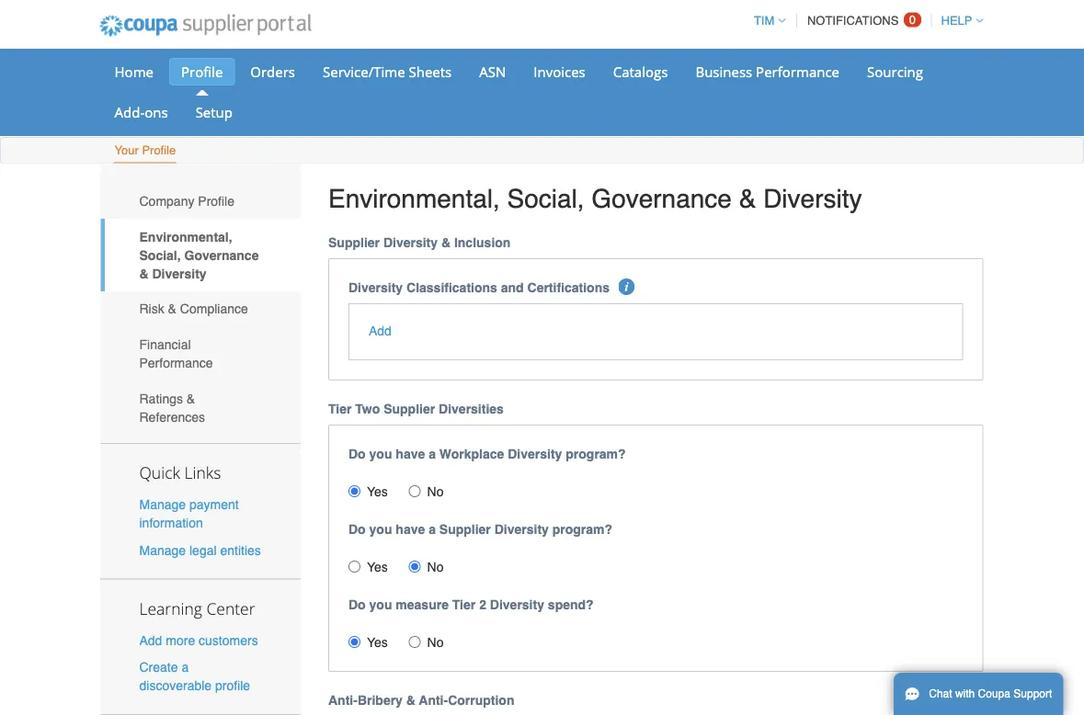 Task type: vqa. For each thing, say whether or not it's contained in the screenshot.
measure
yes



Task type: describe. For each thing, give the bounding box(es) containing it.
1 vertical spatial social,
[[139, 248, 181, 263]]

profile
[[215, 679, 250, 694]]

classifications
[[407, 281, 498, 295]]

business performance
[[696, 62, 840, 81]]

service/time sheets
[[323, 62, 452, 81]]

0
[[910, 13, 917, 27]]

more
[[166, 633, 195, 648]]

sheets
[[409, 62, 452, 81]]

sourcing link
[[856, 58, 936, 86]]

0 vertical spatial tier
[[328, 402, 352, 417]]

references
[[139, 410, 205, 425]]

quick links
[[139, 462, 221, 484]]

environmental, social, governance & diversity link
[[101, 219, 301, 292]]

coupa
[[979, 688, 1011, 701]]

1 vertical spatial environmental, social, governance & diversity
[[139, 230, 259, 281]]

0 vertical spatial profile
[[181, 62, 223, 81]]

have for supplier
[[396, 522, 425, 537]]

manage payment information link
[[139, 498, 239, 531]]

yes for do you measure tier 2 diversity spend?
[[367, 636, 388, 650]]

information
[[139, 516, 203, 531]]

orders link
[[239, 58, 307, 86]]

additional information image
[[619, 279, 635, 295]]

have for workplace
[[396, 447, 425, 462]]

your
[[115, 144, 139, 157]]

orders
[[251, 62, 295, 81]]

a for supplier
[[429, 522, 436, 537]]

catalogs link
[[602, 58, 680, 86]]

corruption
[[448, 694, 515, 708]]

2 horizontal spatial supplier
[[440, 522, 491, 537]]

environmental, inside environmental, social, governance & diversity
[[139, 230, 232, 244]]

company profile
[[139, 194, 235, 209]]

bribery
[[358, 694, 403, 708]]

with
[[956, 688, 976, 701]]

create
[[139, 660, 178, 675]]

yes for do you have a workplace diversity program?
[[367, 485, 388, 499]]

business performance link
[[684, 58, 852, 86]]

sourcing
[[868, 62, 924, 81]]

0 horizontal spatial governance
[[185, 248, 259, 263]]

add-ons link
[[103, 98, 180, 126]]

spend?
[[548, 598, 594, 613]]

program? for do you have a supplier diversity program?
[[553, 522, 613, 537]]

manage for manage payment information
[[139, 498, 186, 513]]

manage legal entities link
[[139, 543, 261, 558]]

1 vertical spatial tier
[[453, 598, 476, 613]]

notifications 0
[[808, 13, 917, 28]]

invoices link
[[522, 58, 598, 86]]

no for workplace
[[428, 485, 444, 499]]

legal
[[190, 543, 217, 558]]

profile for your profile
[[142, 144, 176, 157]]

manage for manage legal entities
[[139, 543, 186, 558]]

tier two supplier diversities
[[328, 402, 504, 417]]

profile for company profile
[[198, 194, 235, 209]]

add for add more customers
[[139, 633, 162, 648]]

payment
[[190, 498, 239, 513]]

measure
[[396, 598, 449, 613]]

1 horizontal spatial environmental, social, governance & diversity
[[328, 184, 863, 213]]

do for do you have a workplace diversity program?
[[349, 447, 366, 462]]

and
[[501, 281, 524, 295]]

manage legal entities
[[139, 543, 261, 558]]

catalogs
[[614, 62, 668, 81]]

1 horizontal spatial governance
[[592, 184, 732, 213]]

tim
[[754, 14, 775, 28]]

do you measure tier 2 diversity spend?
[[349, 598, 594, 613]]

navigation containing notifications 0
[[746, 3, 984, 39]]

manage payment information
[[139, 498, 239, 531]]

workplace
[[440, 447, 505, 462]]

risk & compliance link
[[101, 292, 301, 327]]

supplier diversity & inclusion
[[328, 236, 511, 250]]

support
[[1014, 688, 1053, 701]]

program? for do you have a workplace diversity program?
[[566, 447, 626, 462]]

anti-bribery & anti-corruption
[[328, 694, 515, 708]]

do you have a supplier diversity program?
[[349, 522, 613, 537]]

do you have a workplace diversity program?
[[349, 447, 626, 462]]

tim link
[[746, 14, 786, 28]]

risk
[[139, 302, 164, 317]]

add more customers
[[139, 633, 258, 648]]

create a discoverable profile
[[139, 660, 250, 694]]

you for do you have a workplace diversity program?
[[369, 447, 392, 462]]

customers
[[199, 633, 258, 648]]

financial
[[139, 338, 191, 352]]

your profile link
[[114, 139, 177, 163]]

add-
[[115, 103, 145, 121]]

home link
[[103, 58, 166, 86]]

ons
[[145, 103, 168, 121]]

2 anti- from the left
[[419, 694, 448, 708]]

service/time sheets link
[[311, 58, 464, 86]]

setup link
[[184, 98, 245, 126]]

company
[[139, 194, 195, 209]]

diversity inside environmental, social, governance & diversity
[[152, 266, 207, 281]]

diversity classifications and certifications
[[349, 281, 610, 295]]

entities
[[220, 543, 261, 558]]

add-ons
[[115, 103, 168, 121]]

chat with coupa support
[[930, 688, 1053, 701]]

diversities
[[439, 402, 504, 417]]

financial performance
[[139, 338, 213, 371]]



Task type: locate. For each thing, give the bounding box(es) containing it.
0 vertical spatial environmental,
[[328, 184, 500, 213]]

discoverable
[[139, 679, 212, 694]]

help link
[[934, 14, 984, 28]]

0 vertical spatial yes
[[367, 485, 388, 499]]

2 vertical spatial a
[[182, 660, 189, 675]]

0 horizontal spatial social,
[[139, 248, 181, 263]]

performance
[[756, 62, 840, 81], [139, 356, 213, 371]]

2 do from the top
[[349, 522, 366, 537]]

0 horizontal spatial add
[[139, 633, 162, 648]]

learning
[[139, 598, 202, 620]]

program?
[[566, 447, 626, 462], [553, 522, 613, 537]]

no for 2
[[428, 636, 444, 650]]

supplier
[[328, 236, 380, 250], [384, 402, 435, 417], [440, 522, 491, 537]]

1 do from the top
[[349, 447, 366, 462]]

None radio
[[349, 486, 361, 498], [409, 561, 421, 573], [349, 486, 361, 498], [409, 561, 421, 573]]

1 vertical spatial performance
[[139, 356, 213, 371]]

no down workplace
[[428, 485, 444, 499]]

coupa supplier portal image
[[87, 3, 324, 49]]

social, up inclusion on the top left of the page
[[507, 184, 585, 213]]

environmental,
[[328, 184, 500, 213], [139, 230, 232, 244]]

asn
[[480, 62, 506, 81]]

create a discoverable profile link
[[139, 660, 250, 694]]

1 anti- from the left
[[328, 694, 358, 708]]

1 vertical spatial no
[[428, 560, 444, 575]]

no up the 'measure'
[[428, 560, 444, 575]]

diversity
[[764, 184, 863, 213], [384, 236, 438, 250], [152, 266, 207, 281], [349, 281, 403, 295], [508, 447, 563, 462], [495, 522, 549, 537], [490, 598, 545, 613]]

1 no from the top
[[428, 485, 444, 499]]

2 vertical spatial no
[[428, 636, 444, 650]]

1 you from the top
[[369, 447, 392, 462]]

center
[[207, 598, 255, 620]]

add
[[369, 324, 392, 338], [139, 633, 162, 648]]

1 have from the top
[[396, 447, 425, 462]]

profile up setup
[[181, 62, 223, 81]]

1 horizontal spatial social,
[[507, 184, 585, 213]]

two
[[355, 402, 380, 417]]

a inside create a discoverable profile
[[182, 660, 189, 675]]

supplier up do you measure tier 2 diversity spend?
[[440, 522, 491, 537]]

2 vertical spatial profile
[[198, 194, 235, 209]]

0 vertical spatial program?
[[566, 447, 626, 462]]

3 do from the top
[[349, 598, 366, 613]]

2 vertical spatial you
[[369, 598, 392, 613]]

2 no from the top
[[428, 560, 444, 575]]

performance down tim link
[[756, 62, 840, 81]]

add for add
[[369, 324, 392, 338]]

do for do you have a supplier diversity program?
[[349, 522, 366, 537]]

add up two
[[369, 324, 392, 338]]

profile right your
[[142, 144, 176, 157]]

add button
[[369, 322, 392, 340]]

ratings & references
[[139, 391, 205, 425]]

yes
[[367, 485, 388, 499], [367, 560, 388, 575], [367, 636, 388, 650]]

supplier up the add button
[[328, 236, 380, 250]]

your profile
[[115, 144, 176, 157]]

1 vertical spatial add
[[139, 633, 162, 648]]

0 horizontal spatial tier
[[328, 402, 352, 417]]

setup
[[196, 103, 233, 121]]

profile
[[181, 62, 223, 81], [142, 144, 176, 157], [198, 194, 235, 209]]

manage down information
[[139, 543, 186, 558]]

tier left two
[[328, 402, 352, 417]]

notifications
[[808, 14, 899, 28]]

performance down financial
[[139, 356, 213, 371]]

1 horizontal spatial add
[[369, 324, 392, 338]]

0 vertical spatial no
[[428, 485, 444, 499]]

environmental, down company profile
[[139, 230, 232, 244]]

1 horizontal spatial environmental,
[[328, 184, 500, 213]]

0 horizontal spatial environmental, social, governance & diversity
[[139, 230, 259, 281]]

manage inside 'manage payment information'
[[139, 498, 186, 513]]

2 you from the top
[[369, 522, 392, 537]]

a up the 'measure'
[[429, 522, 436, 537]]

None radio
[[409, 486, 421, 498], [349, 561, 361, 573], [349, 637, 361, 648], [409, 637, 421, 648], [409, 486, 421, 498], [349, 561, 361, 573], [349, 637, 361, 648], [409, 637, 421, 648]]

social, down company
[[139, 248, 181, 263]]

0 horizontal spatial anti-
[[328, 694, 358, 708]]

3 yes from the top
[[367, 636, 388, 650]]

2 vertical spatial yes
[[367, 636, 388, 650]]

anti-
[[328, 694, 358, 708], [419, 694, 448, 708]]

have
[[396, 447, 425, 462], [396, 522, 425, 537]]

asn link
[[468, 58, 518, 86]]

1 horizontal spatial anti-
[[419, 694, 448, 708]]

ratings
[[139, 391, 183, 406]]

chat
[[930, 688, 953, 701]]

you for do you have a supplier diversity program?
[[369, 522, 392, 537]]

environmental, social, governance & diversity
[[328, 184, 863, 213], [139, 230, 259, 281]]

home
[[115, 62, 154, 81]]

profile link
[[169, 58, 235, 86]]

governance
[[592, 184, 732, 213], [185, 248, 259, 263]]

no down the 'measure'
[[428, 636, 444, 650]]

1 vertical spatial governance
[[185, 248, 259, 263]]

0 horizontal spatial performance
[[139, 356, 213, 371]]

0 vertical spatial governance
[[592, 184, 732, 213]]

quick
[[139, 462, 180, 484]]

0 vertical spatial do
[[349, 447, 366, 462]]

no for supplier
[[428, 560, 444, 575]]

a
[[429, 447, 436, 462], [429, 522, 436, 537], [182, 660, 189, 675]]

1 horizontal spatial tier
[[453, 598, 476, 613]]

performance for financial
[[139, 356, 213, 371]]

yes for do you have a supplier diversity program?
[[367, 560, 388, 575]]

you for do you measure tier 2 diversity spend?
[[369, 598, 392, 613]]

risk & compliance
[[139, 302, 248, 317]]

compliance
[[180, 302, 248, 317]]

2 vertical spatial supplier
[[440, 522, 491, 537]]

a left workplace
[[429, 447, 436, 462]]

0 vertical spatial have
[[396, 447, 425, 462]]

0 vertical spatial a
[[429, 447, 436, 462]]

1 vertical spatial a
[[429, 522, 436, 537]]

tier
[[328, 402, 352, 417], [453, 598, 476, 613]]

tier left 2
[[453, 598, 476, 613]]

& inside ratings & references
[[187, 391, 195, 406]]

help
[[942, 14, 973, 28]]

navigation
[[746, 3, 984, 39]]

certifications
[[528, 281, 610, 295]]

1 vertical spatial program?
[[553, 522, 613, 537]]

profile right company
[[198, 194, 235, 209]]

2 vertical spatial do
[[349, 598, 366, 613]]

1 vertical spatial environmental,
[[139, 230, 232, 244]]

business
[[696, 62, 753, 81]]

2 manage from the top
[[139, 543, 186, 558]]

environmental, up the supplier diversity & inclusion
[[328, 184, 500, 213]]

supplier right two
[[384, 402, 435, 417]]

do
[[349, 447, 366, 462], [349, 522, 366, 537], [349, 598, 366, 613]]

1 vertical spatial profile
[[142, 144, 176, 157]]

0 horizontal spatial supplier
[[328, 236, 380, 250]]

social,
[[507, 184, 585, 213], [139, 248, 181, 263]]

0 vertical spatial manage
[[139, 498, 186, 513]]

1 vertical spatial do
[[349, 522, 366, 537]]

invoices
[[534, 62, 586, 81]]

performance for business
[[756, 62, 840, 81]]

0 horizontal spatial environmental,
[[139, 230, 232, 244]]

1 vertical spatial manage
[[139, 543, 186, 558]]

0 vertical spatial you
[[369, 447, 392, 462]]

0 vertical spatial social,
[[507, 184, 585, 213]]

links
[[184, 462, 221, 484]]

have up the 'measure'
[[396, 522, 425, 537]]

3 you from the top
[[369, 598, 392, 613]]

1 yes from the top
[[367, 485, 388, 499]]

1 horizontal spatial supplier
[[384, 402, 435, 417]]

0 vertical spatial environmental, social, governance & diversity
[[328, 184, 863, 213]]

1 vertical spatial have
[[396, 522, 425, 537]]

add up create
[[139, 633, 162, 648]]

ratings & references link
[[101, 381, 301, 435]]

1 vertical spatial you
[[369, 522, 392, 537]]

1 horizontal spatial performance
[[756, 62, 840, 81]]

a up discoverable in the left bottom of the page
[[182, 660, 189, 675]]

do for do you measure tier 2 diversity spend?
[[349, 598, 366, 613]]

3 no from the top
[[428, 636, 444, 650]]

1 manage from the top
[[139, 498, 186, 513]]

profile inside "link"
[[142, 144, 176, 157]]

manage up information
[[139, 498, 186, 513]]

you
[[369, 447, 392, 462], [369, 522, 392, 537], [369, 598, 392, 613]]

1 vertical spatial yes
[[367, 560, 388, 575]]

2 have from the top
[[396, 522, 425, 537]]

financial performance link
[[101, 327, 301, 381]]

0 vertical spatial performance
[[756, 62, 840, 81]]

2 yes from the top
[[367, 560, 388, 575]]

chat with coupa support button
[[894, 674, 1064, 716]]

0 vertical spatial supplier
[[328, 236, 380, 250]]

service/time
[[323, 62, 405, 81]]

a for workplace
[[429, 447, 436, 462]]

have down 'tier two supplier diversities'
[[396, 447, 425, 462]]

0 vertical spatial add
[[369, 324, 392, 338]]

company profile link
[[101, 184, 301, 219]]

1 vertical spatial supplier
[[384, 402, 435, 417]]

2
[[480, 598, 487, 613]]

add more customers link
[[139, 633, 258, 648]]

learning center
[[139, 598, 255, 620]]

inclusion
[[454, 236, 511, 250]]



